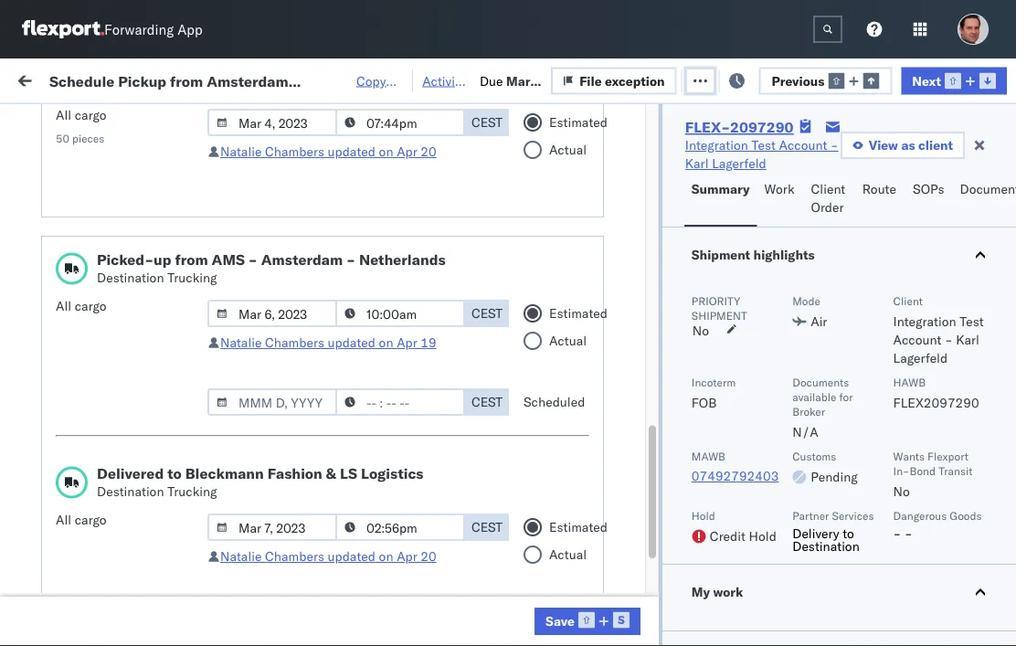 Task type: describe. For each thing, give the bounding box(es) containing it.
2 clearance from the top
[[142, 415, 200, 431]]

205 on track
[[368, 71, 442, 87]]

previous button
[[759, 67, 893, 94]]

mode button
[[550, 145, 651, 164]]

destination inside partner services delivery to destination
[[793, 539, 860, 555]]

6:00
[[294, 586, 322, 602]]

fcl for 3rd the schedule delivery appointment link
[[600, 505, 624, 521]]

client name
[[678, 150, 740, 163]]

2 chambers from the top
[[265, 335, 325, 351]]

8,
[[415, 425, 426, 441]]

los for 2nd schedule pickup from los angeles, ca button
[[172, 294, 193, 310]]

6 11:59 from the top
[[294, 465, 330, 481]]

:
[[421, 113, 424, 127]]

fcl for 2nd schedule pickup from los angeles, ca button from the bottom's schedule pickup from los angeles, ca "link"
[[600, 385, 624, 401]]

Search Work text field
[[455, 65, 654, 93]]

to inside partner services delivery to destination
[[843, 526, 855, 542]]

ac
[[1006, 71, 1017, 87]]

from for 2nd schedule pickup from los angeles, ca button from the bottom
[[142, 374, 169, 390]]

6:00 am pst, dec 24, 2022
[[294, 586, 463, 602]]

pm left netherlands
[[333, 264, 353, 280]]

name
[[711, 150, 740, 163]]

sops button
[[906, 173, 953, 227]]

pm right 4:00
[[325, 545, 345, 561]]

actual for -- : -- -- text box for natalie chambers updated on apr 19's mmm d, yyyy text box
[[550, 333, 587, 349]]

shipment
[[692, 247, 751, 263]]

upload customs clearance documents link for 1st upload customs clearance documents button from the bottom of the page
[[42, 414, 260, 450]]

4, for first schedule pickup from los angeles, ca button from the top of the page
[[416, 264, 427, 280]]

import work button
[[94, 59, 185, 100]]

snoozed : no
[[378, 113, 443, 127]]

mawb
[[692, 449, 726, 463]]

4, for 2nd schedule pickup from los angeles, ca button
[[416, 304, 427, 320]]

mmm d, yyyy text field for natalie chambers updated on apr 20
[[208, 109, 337, 136]]

natalie chambers updated on apr 19
[[220, 335, 437, 351]]

cest for 1st the natalie chambers updated on apr 20 button from the bottom
[[472, 519, 503, 535]]

cargo inside all cargo 50 pieces
[[75, 107, 107, 123]]

1 horizontal spatial file exception
[[758, 71, 843, 87]]

20 for 1st the natalie chambers updated on apr 20 button from the bottom
[[421, 549, 437, 565]]

delivery for 3rd the schedule delivery appointment link from the bottom of the page
[[99, 223, 146, 239]]

2 schedule delivery appointment link from the top
[[42, 342, 225, 361]]

resize handle column header for "mode" button
[[647, 142, 669, 646]]

5 11:59 from the top
[[294, 385, 330, 401]]

snooze
[[496, 150, 532, 163]]

schedule delivery appointment for second the schedule delivery appointment link from the bottom of the page
[[42, 343, 225, 359]]

760
[[283, 71, 307, 87]]

schedule pickup from los angeles, ca link for 2nd schedule pickup from los angeles, ca button from the bottom
[[42, 374, 260, 410]]

flex-
[[686, 118, 731, 136]]

test inside "integration test account - karl lagerfeld"
[[752, 137, 776, 153]]

lagerfeld inside client integration test account - karl lagerfeld incoterm fob
[[894, 350, 948, 366]]

bond
[[910, 464, 936, 478]]

client integration test account - karl lagerfeld incoterm fob
[[692, 294, 985, 411]]

2 upload customs clearance documents button from the top
[[42, 414, 260, 452]]

message
[[193, 71, 244, 87]]

1 vertical spatial mode
[[793, 294, 821, 308]]

cest for "natalie chambers updated on apr 19" button
[[472, 305, 503, 321]]

resize handle column header for consignee button
[[949, 142, 971, 646]]

5 schedule from the top
[[42, 374, 96, 390]]

credit
[[710, 529, 746, 545]]

natalie chambers updated on apr 20 for natalie chambers updated on apr 20 mmm d, yyyy text box
[[220, 144, 437, 160]]

1 pdt, from the top
[[357, 224, 385, 240]]

1 horizontal spatial no
[[693, 323, 710, 339]]

11:59 pm pdt, nov 4, 2022 for 2nd schedule pickup from los angeles, ca button from the bottom
[[294, 385, 462, 401]]

pm right 11:00
[[333, 425, 353, 441]]

n/a
[[793, 424, 819, 440]]

upload customs clearance documents link for first upload customs clearance documents button
[[42, 172, 260, 209]]

pm down ls
[[333, 505, 353, 521]]

2 appointment from the top
[[150, 343, 225, 359]]

pdt, for first schedule pickup from los angeles, ca button from the top of the page
[[357, 264, 385, 280]]

track
[[413, 71, 442, 87]]

schedule delivery appointment for 3rd the schedule delivery appointment link
[[42, 504, 225, 520]]

bleckmann
[[185, 465, 264, 483]]

ca for 2nd schedule pickup from los angeles, ca button
[[42, 312, 59, 328]]

1 estimated from the top
[[550, 114, 608, 130]]

netherlands
[[359, 251, 446, 269]]

no inside 'wants flexport in-bond transit no'
[[894, 484, 911, 500]]

fob
[[692, 395, 717, 411]]

fcl for upload customs clearance documents link for 1st upload customs clearance documents button from the bottom of the page
[[600, 425, 624, 441]]

hawb
[[894, 375, 926, 389]]

1 vertical spatial consignee
[[767, 183, 828, 199]]

4 4, from the top
[[416, 344, 427, 360]]

resize handle column header for client name button
[[766, 142, 788, 646]]

flex-2097290
[[686, 118, 794, 136]]

1 ocean fcl from the top
[[560, 183, 624, 199]]

9 ocean fcl from the top
[[560, 505, 624, 521]]

1 4, from the top
[[416, 224, 427, 240]]

risk
[[325, 71, 347, 87]]

1 natalie from the top
[[220, 144, 262, 160]]

import
[[102, 71, 143, 87]]

pdt, for 2nd schedule pickup from los angeles, ca button
[[357, 304, 385, 320]]

3 schedule delivery appointment link from the top
[[42, 503, 225, 522]]

all cargo 50 pieces
[[56, 107, 107, 145]]

-- : -- -- text field for mmm d, yyyy text field
[[336, 514, 465, 541]]

pst, right am
[[350, 586, 378, 602]]

route button
[[856, 173, 906, 227]]

7 ocean fcl from the top
[[560, 425, 624, 441]]

- inside "integration test account - karl lagerfeld"
[[831, 137, 839, 153]]

partner services delivery to destination
[[793, 509, 875, 555]]

(0)
[[244, 71, 268, 87]]

save button
[[535, 608, 641, 636]]

0 horizontal spatial no
[[429, 113, 443, 127]]

my
[[692, 584, 711, 600]]

account inside "integration test account - karl lagerfeld"
[[780, 137, 828, 153]]

route
[[863, 181, 897, 197]]

up
[[154, 251, 171, 269]]

11:59 pm pdt, nov 4, 2022 for 2nd schedule pickup from los angeles, ca button
[[294, 304, 462, 320]]

flexport. image
[[22, 20, 104, 38]]

1 upload customs clearance documents from the top
[[42, 173, 200, 208]]

deadline button
[[285, 145, 468, 164]]

schedule pickup from los angeles, ca for 2nd schedule pickup from los angeles, ca button from the bottom's schedule pickup from los angeles, ca "link"
[[42, 374, 246, 409]]

ca for first schedule pickup from los angeles, ca button from the bottom of the page
[[42, 473, 59, 489]]

cest for first the natalie chambers updated on apr 20 button from the top
[[472, 114, 503, 130]]

11 fcl from the top
[[600, 586, 624, 602]]

1 vertical spatial hold
[[749, 529, 777, 545]]

2 schedule from the top
[[42, 254, 96, 270]]

amsterdam
[[261, 251, 343, 269]]

confirm for confirm pickup from los angeles, ca
[[42, 535, 89, 551]]

on for natalie chambers updated on apr 19's mmm d, yyyy text box
[[379, 335, 394, 351]]

actual for -- : -- -- text box associated with mmm d, yyyy text field
[[550, 547, 587, 563]]

1 horizontal spatial file
[[758, 71, 780, 87]]

angeles, up bleckmann
[[196, 374, 246, 390]]

2 11:59 from the top
[[294, 264, 330, 280]]

client
[[919, 137, 954, 153]]

4 schedule from the top
[[42, 343, 96, 359]]

ca for 2nd schedule pickup from los angeles, ca button from the bottom
[[42, 393, 59, 409]]

work inside button
[[146, 71, 178, 87]]

summary
[[692, 181, 750, 197]]

from for 2nd schedule pickup from los angeles, ca button
[[142, 294, 169, 310]]

3 schedule pickup from los angeles, ca button from the top
[[42, 374, 260, 412]]

3 chambers from the top
[[265, 549, 325, 565]]

7 schedule from the top
[[42, 504, 96, 520]]

3 mmm d, yyyy text field from the top
[[208, 389, 337, 416]]

angeles, right up at left
[[196, 254, 246, 270]]

document button
[[953, 173, 1017, 227]]

updated for "natalie chambers updated on apr 19" button
[[328, 335, 376, 351]]

13, for schedule pickup from los angeles, ca
[[415, 465, 435, 481]]

1 schedule pickup from los angeles, ca button from the top
[[42, 253, 260, 291]]

1 horizontal spatial exception
[[783, 71, 843, 87]]

flex-2097290 link
[[686, 118, 794, 136]]

3 11:59 from the top
[[294, 304, 330, 320]]

0 horizontal spatial file
[[580, 72, 602, 88]]

1 schedule from the top
[[42, 223, 96, 239]]

2 schedule delivery appointment button from the top
[[42, 342, 225, 363]]

pm up the amsterdam
[[333, 224, 353, 240]]

snoozed
[[378, 113, 421, 127]]

6 ocean fcl from the top
[[560, 385, 624, 401]]

save
[[546, 613, 575, 629]]

confirm delivery button
[[42, 584, 139, 604]]

picked-
[[97, 251, 154, 269]]

fcl for second the schedule delivery appointment link from the bottom of the page
[[600, 344, 624, 360]]

1 apr from the top
[[397, 144, 418, 160]]

wants
[[894, 449, 925, 463]]

schedule delivery appointment for 3rd the schedule delivery appointment link from the bottom of the page
[[42, 223, 225, 239]]

scheduled
[[524, 394, 586, 410]]

hawb flex2097290
[[894, 375, 980, 411]]

0 horizontal spatial file exception
[[580, 72, 665, 88]]

3 appointment from the top
[[150, 504, 225, 520]]

updated for 1st the natalie chambers updated on apr 20 button from the bottom
[[328, 549, 376, 565]]

flex
[[980, 150, 1001, 163]]

at
[[310, 71, 322, 87]]

4 11:59 pm pdt, nov 4, 2022 from the top
[[294, 344, 462, 360]]

natalie chambers updated on apr 19 button
[[220, 335, 437, 351]]

3 natalie from the top
[[220, 549, 262, 565]]

from inside picked-up from ams - amsterdam - netherlands destination trucking
[[175, 251, 208, 269]]

1 clearance from the top
[[142, 173, 200, 189]]

0 horizontal spatial exception
[[605, 72, 665, 88]]

on right 205
[[395, 71, 409, 87]]

los for confirm pickup from los angeles, ca button
[[165, 535, 185, 551]]

pm left "19"
[[333, 344, 353, 360]]

1 chambers from the top
[[265, 144, 325, 160]]

3 resize handle column header from the left
[[529, 142, 550, 646]]

consignee inside button
[[797, 150, 850, 163]]

4 ocean fcl from the top
[[560, 304, 624, 320]]

pm down natalie chambers updated on apr 19
[[333, 385, 353, 401]]

1 schedule delivery appointment link from the top
[[42, 222, 225, 240]]

-- : -- -- text field for first mmm d, yyyy text box from the bottom
[[336, 389, 465, 416]]

ca for first schedule pickup from los angeles, ca button from the top of the page
[[42, 272, 59, 288]]

1 upload customs clearance documents button from the top
[[42, 172, 260, 211]]

07492792403
[[692, 468, 779, 484]]

lagerfeld inside "integration test account - karl lagerfeld"
[[712, 155, 767, 171]]

mmm d, yyyy text field for natalie chambers updated on apr 19
[[208, 300, 337, 327]]

3 cest from the top
[[472, 394, 503, 410]]

3 estimated from the top
[[550, 519, 608, 535]]

transit
[[939, 464, 973, 478]]

forwarding app
[[104, 21, 203, 38]]

trucking inside picked-up from ams - amsterdam - netherlands destination trucking
[[167, 270, 217, 286]]

am
[[325, 586, 346, 602]]

schedule pickup from los angeles, ca link for first schedule pickup from los angeles, ca button from the bottom of the page
[[42, 454, 260, 491]]

account inside client integration test account - karl lagerfeld incoterm fob
[[894, 332, 942, 348]]

logistics
[[361, 465, 424, 483]]

2 natalie chambers updated on apr 20 button from the top
[[220, 549, 437, 565]]

trucking inside "delivered to bleckmann fashion & ls logistics destination trucking"
[[167, 484, 217, 500]]

dec for confirm pickup from los angeles, ca
[[380, 545, 404, 561]]

app
[[178, 21, 203, 38]]

view as client button
[[841, 132, 966, 159]]

on for natalie chambers updated on apr 20 mmm d, yyyy text box
[[379, 144, 394, 160]]

20 for first the natalie chambers updated on apr 20 button from the top
[[421, 144, 437, 160]]

4 schedule pickup from los angeles, ca button from the top
[[42, 454, 260, 492]]

pickup for first schedule pickup from los angeles, ca button from the top of the page
[[99, 254, 139, 270]]

karl inside "integration test account - karl lagerfeld"
[[686, 155, 709, 171]]

fcl for schedule pickup from los angeles, ca "link" associated with first schedule pickup from los angeles, ca button from the bottom of the page
[[600, 465, 624, 481]]

work inside button
[[765, 181, 795, 197]]

from for first schedule pickup from los angeles, ca button from the top of the page
[[142, 254, 169, 270]]

integration inside "integration test account - karl lagerfeld"
[[686, 137, 749, 153]]

1 appointment from the top
[[150, 223, 225, 239]]

delivered to bleckmann fashion & ls logistics destination trucking
[[97, 465, 424, 500]]

partner
[[793, 509, 830, 523]]

1 schedule delivery appointment button from the top
[[42, 222, 225, 242]]

status
[[99, 113, 131, 127]]

work,
[[192, 113, 221, 127]]

11:00
[[294, 425, 330, 441]]

schedule pickup from los angeles, ca for 2nd schedule pickup from los angeles, ca button's schedule pickup from los angeles, ca "link"
[[42, 294, 246, 328]]

karl inside client integration test account - karl lagerfeld incoterm fob
[[957, 332, 980, 348]]

filtered by:
[[18, 112, 84, 128]]

due
[[480, 72, 507, 88]]

goods
[[950, 509, 983, 523]]

2 upload from the top
[[42, 415, 84, 431]]

updated for first the natalie chambers updated on apr 20 button from the top
[[328, 144, 376, 160]]

1 fcl from the top
[[600, 183, 624, 199]]

- inside client integration test account - karl lagerfeld incoterm fob
[[946, 332, 953, 348]]

flexport inside 'wants flexport in-bond transit no'
[[928, 449, 969, 463]]



Task type: vqa. For each thing, say whether or not it's contained in the screenshot.
Dangerous Goods - -
yes



Task type: locate. For each thing, give the bounding box(es) containing it.
1 11:59 pm pdt, nov 4, 2022 from the top
[[294, 224, 462, 240]]

3 schedule delivery appointment from the top
[[42, 504, 225, 520]]

1 all cargo from the top
[[56, 298, 107, 314]]

1 vertical spatial for
[[840, 390, 854, 404]]

estimated
[[550, 114, 608, 130], [550, 305, 608, 321], [550, 519, 608, 535]]

on for mmm d, yyyy text field
[[379, 549, 394, 565]]

2 vertical spatial mmm d, yyyy text field
[[208, 389, 337, 416]]

to inside "delivered to bleckmann fashion & ls logistics destination trucking"
[[168, 465, 182, 483]]

1 natalie chambers updated on apr 20 from the top
[[220, 144, 437, 160]]

11:59
[[294, 224, 330, 240], [294, 264, 330, 280], [294, 304, 330, 320], [294, 344, 330, 360], [294, 385, 330, 401], [294, 465, 330, 481], [294, 505, 330, 521]]

angeles, inside confirm pickup from los angeles, ca
[[189, 535, 239, 551]]

4,
[[416, 224, 427, 240], [416, 264, 427, 280], [416, 304, 427, 320], [416, 344, 427, 360], [416, 385, 427, 401]]

updated left "19"
[[328, 335, 376, 351]]

None text field
[[814, 16, 843, 43]]

0 vertical spatial mode
[[560, 150, 588, 163]]

confirm pickup from los angeles, ca
[[42, 535, 239, 570]]

0 vertical spatial all
[[56, 107, 71, 123]]

in-
[[894, 464, 910, 478]]

0 vertical spatial chambers
[[265, 144, 325, 160]]

2097290
[[731, 118, 794, 136]]

all for picked-
[[56, 298, 71, 314]]

11:00 pm pst, nov 8, 2022
[[294, 425, 461, 441]]

delivery inside button
[[92, 585, 139, 601]]

2 apr from the top
[[397, 335, 418, 351]]

fcl for 3rd the schedule delivery appointment link from the bottom of the page
[[600, 224, 624, 240]]

delivered
[[97, 465, 164, 483]]

all cargo down delivered
[[56, 512, 107, 528]]

actions
[[948, 150, 986, 163]]

for right the "available"
[[840, 390, 854, 404]]

1 11:59 from the top
[[294, 224, 330, 240]]

delivery inside partner services delivery to destination
[[793, 526, 840, 542]]

2 vertical spatial updated
[[328, 549, 376, 565]]

2 mmm d, yyyy text field from the top
[[208, 300, 337, 327]]

0 vertical spatial client
[[678, 150, 708, 163]]

1 schedule delivery appointment from the top
[[42, 223, 225, 239]]

work left --
[[765, 181, 795, 197]]

2 vertical spatial apr
[[397, 549, 418, 565]]

2 upload customs clearance documents from the top
[[42, 415, 200, 449]]

natalie chambers updated on apr 20 up am
[[220, 549, 437, 565]]

5 fcl from the top
[[600, 344, 624, 360]]

0 vertical spatial work
[[146, 71, 178, 87]]

pending
[[811, 469, 858, 485]]

clearance down workitem button
[[142, 173, 200, 189]]

3 schedule delivery appointment button from the top
[[42, 503, 225, 524]]

pst, for schedule delivery appointment
[[357, 505, 384, 521]]

status ready for work, blocked, in progress
[[99, 113, 331, 127]]

2 20 from the top
[[421, 549, 437, 565]]

0 vertical spatial account
[[780, 137, 828, 153]]

mode right snooze
[[560, 150, 588, 163]]

13, for schedule delivery appointment
[[415, 505, 435, 521]]

1 updated from the top
[[328, 144, 376, 160]]

&
[[326, 465, 337, 483]]

mode inside button
[[560, 150, 588, 163]]

los for 2nd schedule pickup from los angeles, ca button from the bottom
[[172, 374, 193, 390]]

1 upload from the top
[[42, 173, 84, 189]]

11:59 pm pst, dec 13, 2022 up 4:00 pm pst, dec 23, 2022
[[294, 505, 469, 521]]

0 vertical spatial integration
[[686, 137, 749, 153]]

trucking down up at left
[[167, 270, 217, 286]]

2 horizontal spatial no
[[894, 484, 911, 500]]

all
[[56, 107, 71, 123], [56, 298, 71, 314], [56, 512, 71, 528]]

pickup for first schedule pickup from los angeles, ca button from the bottom of the page
[[99, 455, 139, 471]]

ca
[[42, 272, 59, 288], [42, 312, 59, 328], [42, 393, 59, 409], [42, 473, 59, 489], [42, 554, 59, 570]]

pst, for schedule pickup from los angeles, ca
[[357, 465, 384, 481]]

in
[[272, 113, 282, 127]]

confirm up confirm delivery
[[42, 535, 89, 551]]

11:59 pm pst, dec 13, 2022 for schedule delivery appointment
[[294, 505, 469, 521]]

customs for 1st upload customs clearance documents button from the bottom of the page
[[87, 415, 138, 431]]

3 cargo from the top
[[75, 512, 107, 528]]

schedule pickup from los angeles, ca link for first schedule pickup from los angeles, ca button from the top of the page
[[42, 253, 260, 289]]

2 natalie from the top
[[220, 335, 262, 351]]

test inside client integration test account - karl lagerfeld incoterm fob
[[960, 314, 985, 330]]

0 horizontal spatial account
[[780, 137, 828, 153]]

4 fcl from the top
[[600, 304, 624, 320]]

1 vertical spatial upload customs clearance documents button
[[42, 414, 260, 452]]

for for blocked,
[[174, 113, 189, 127]]

1 vertical spatial all
[[56, 298, 71, 314]]

1 natalie chambers updated on apr 20 button from the top
[[220, 144, 437, 160]]

2 vertical spatial customs
[[793, 449, 837, 463]]

to right delivered
[[168, 465, 182, 483]]

3 schedule from the top
[[42, 294, 96, 310]]

view as client
[[869, 137, 954, 153]]

angeles, left "fashion"
[[196, 455, 246, 471]]

0 vertical spatial estimated
[[550, 114, 608, 130]]

client order button
[[804, 173, 856, 227]]

los for first schedule pickup from los angeles, ca button from the bottom of the page
[[172, 455, 193, 471]]

confirm delivery
[[42, 585, 139, 601]]

2 vertical spatial chambers
[[265, 549, 325, 565]]

1 vertical spatial customs
[[87, 415, 138, 431]]

fcl for 2nd schedule pickup from los angeles, ca button's schedule pickup from los angeles, ca "link"
[[600, 304, 624, 320]]

3 schedule pickup from los angeles, ca from the top
[[42, 374, 246, 409]]

-- : -- -- text field up deadline button
[[336, 109, 465, 136]]

2 upload customs clearance documents link from the top
[[42, 414, 260, 450]]

client for client order
[[812, 181, 846, 197]]

-- : -- -- text field
[[336, 109, 465, 136], [336, 300, 465, 327], [336, 389, 465, 416], [336, 514, 465, 541]]

1 trucking from the top
[[167, 270, 217, 286]]

cargo for delivered
[[75, 512, 107, 528]]

for inside the documents available for broker n/a
[[840, 390, 854, 404]]

4 pdt, from the top
[[357, 344, 385, 360]]

0 vertical spatial upload customs clearance documents
[[42, 173, 200, 208]]

schedule pickup from los angeles, ca for first schedule pickup from los angeles, ca button from the top of the page schedule pickup from los angeles, ca "link"
[[42, 254, 246, 288]]

pst, right the &
[[357, 465, 384, 481]]

0 vertical spatial upload customs clearance documents link
[[42, 172, 260, 209]]

natalie chambers updated on apr 20 for mmm d, yyyy text field
[[220, 549, 437, 565]]

0 horizontal spatial to
[[168, 465, 182, 483]]

hold right credit
[[749, 529, 777, 545]]

pickup
[[99, 254, 139, 270], [99, 294, 139, 310], [99, 374, 139, 390], [99, 455, 139, 471], [92, 535, 132, 551]]

no down in-
[[894, 484, 911, 500]]

consignee
[[797, 150, 850, 163], [767, 183, 828, 199]]

angeles,
[[196, 254, 246, 270], [196, 294, 246, 310], [196, 374, 246, 390], [196, 455, 246, 471], [189, 535, 239, 551]]

customs down n/a
[[793, 449, 837, 463]]

resize handle column header
[[262, 142, 283, 646], [465, 142, 486, 646], [529, 142, 550, 646], [647, 142, 669, 646], [766, 142, 788, 646], [949, 142, 971, 646], [970, 142, 992, 646]]

chambers down mmm d, yyyy text field
[[265, 549, 325, 565]]

4, for 2nd schedule pickup from los angeles, ca button from the bottom
[[416, 385, 427, 401]]

blocked,
[[224, 113, 270, 127]]

0 vertical spatial destination
[[97, 270, 164, 286]]

next button
[[902, 67, 1008, 94]]

2 schedule delivery appointment from the top
[[42, 343, 225, 359]]

0 vertical spatial upload customs clearance documents button
[[42, 172, 260, 211]]

integration
[[686, 137, 749, 153], [894, 314, 957, 330]]

50
[[56, 132, 69, 145]]

by:
[[66, 112, 84, 128]]

actual for -- : -- -- text box corresponding to natalie chambers updated on apr 20 mmm d, yyyy text box
[[550, 142, 587, 158]]

0 vertical spatial schedule delivery appointment link
[[42, 222, 225, 240]]

exception
[[783, 71, 843, 87], [605, 72, 665, 88]]

0 vertical spatial apr
[[397, 144, 418, 160]]

for for n/a
[[840, 390, 854, 404]]

upload customs clearance documents up delivered
[[42, 415, 200, 449]]

2 11:59 pm pdt, nov 4, 2022 from the top
[[294, 264, 462, 280]]

0 horizontal spatial mode
[[560, 150, 588, 163]]

0 vertical spatial schedule delivery appointment
[[42, 223, 225, 239]]

file up 2097290
[[758, 71, 780, 87]]

0 vertical spatial 13,
[[415, 465, 435, 481]]

bosch
[[678, 224, 715, 240], [797, 224, 834, 240], [678, 264, 715, 280], [678, 304, 715, 320], [797, 304, 834, 320], [678, 344, 715, 360], [797, 344, 834, 360], [678, 385, 715, 401], [797, 385, 834, 401], [797, 425, 834, 441], [678, 465, 715, 481], [797, 465, 834, 481], [678, 505, 715, 521], [797, 505, 834, 521], [678, 545, 715, 561], [797, 545, 834, 561], [678, 586, 715, 602]]

los for first schedule pickup from los angeles, ca button from the top of the page
[[172, 254, 193, 270]]

exception up "mode" button
[[605, 72, 665, 88]]

delivery for 3rd the schedule delivery appointment link
[[99, 504, 146, 520]]

dec for schedule delivery appointment
[[388, 505, 412, 521]]

confirm inside confirm pickup from los angeles, ca
[[42, 535, 89, 551]]

cargo up pieces
[[75, 107, 107, 123]]

4 -- : -- -- text field from the top
[[336, 514, 465, 541]]

hold up credit
[[692, 509, 716, 523]]

import work
[[102, 71, 178, 87]]

2 trucking from the top
[[167, 484, 217, 500]]

actual up scheduled
[[550, 333, 587, 349]]

1 vertical spatial clearance
[[142, 415, 200, 431]]

2 ca from the top
[[42, 312, 59, 328]]

0 vertical spatial consignee
[[797, 150, 850, 163]]

documents inside the documents available for broker n/a
[[793, 375, 850, 389]]

1 vertical spatial appointment
[[150, 343, 225, 359]]

1 vertical spatial natalie
[[220, 335, 262, 351]]

6 resize handle column header from the left
[[949, 142, 971, 646]]

-
[[831, 137, 839, 153], [797, 183, 805, 199], [805, 183, 813, 199], [249, 251, 258, 269], [347, 251, 356, 269], [946, 332, 953, 348], [894, 526, 902, 542], [905, 526, 913, 542]]

to down services
[[843, 526, 855, 542]]

batch
[[967, 71, 1003, 87]]

ocean fcl
[[560, 183, 624, 199], [560, 224, 624, 240], [560, 264, 624, 280], [560, 304, 624, 320], [560, 344, 624, 360], [560, 385, 624, 401], [560, 425, 624, 441], [560, 465, 624, 481], [560, 505, 624, 521], [560, 545, 624, 561], [560, 586, 624, 602]]

3 ocean fcl from the top
[[560, 264, 624, 280]]

ready
[[139, 113, 171, 127]]

-- : -- -- text field up 8,
[[336, 389, 465, 416]]

2 vertical spatial actual
[[550, 547, 587, 563]]

1 horizontal spatial for
[[840, 390, 854, 404]]

trucking down bleckmann
[[167, 484, 217, 500]]

1 vertical spatial schedule delivery appointment button
[[42, 342, 225, 363]]

pdt, right the amsterdam
[[357, 264, 385, 280]]

all cargo for delivered
[[56, 512, 107, 528]]

1 vertical spatial karl
[[957, 332, 980, 348]]

19
[[421, 335, 437, 351]]

1 horizontal spatial lagerfeld
[[894, 350, 948, 366]]

nov
[[389, 224, 412, 240], [389, 264, 412, 280], [389, 304, 412, 320], [389, 344, 412, 360], [389, 385, 412, 401], [388, 425, 411, 441]]

shipment
[[692, 309, 748, 322]]

1 mmm d, yyyy text field from the top
[[208, 109, 337, 136]]

5 ocean fcl from the top
[[560, 344, 624, 360]]

1 horizontal spatial hold
[[749, 529, 777, 545]]

apr up the 24,
[[397, 549, 418, 565]]

priority
[[692, 294, 741, 308]]

2 estimated from the top
[[550, 305, 608, 321]]

2 ocean fcl from the top
[[560, 224, 624, 240]]

client up hawb
[[894, 294, 924, 308]]

3 actual from the top
[[550, 547, 587, 563]]

work right import
[[146, 71, 178, 87]]

from inside confirm pickup from los angeles, ca
[[135, 535, 162, 551]]

1 vertical spatial chambers
[[265, 335, 325, 351]]

schedule pickup from los angeles, ca link for 2nd schedule pickup from los angeles, ca button
[[42, 293, 260, 330]]

client left name
[[678, 150, 708, 163]]

lagerfeld up hawb
[[894, 350, 948, 366]]

credit hold
[[710, 529, 777, 545]]

natalie down blocked,
[[220, 144, 262, 160]]

2 confirm from the top
[[42, 585, 89, 601]]

0 horizontal spatial integration
[[686, 137, 749, 153]]

-- : -- -- text field up "19"
[[336, 300, 465, 327]]

shipment highlights
[[692, 247, 815, 263]]

pdt, left "19"
[[357, 344, 385, 360]]

pdt, for 2nd schedule pickup from los angeles, ca button from the bottom
[[357, 385, 385, 401]]

1 vertical spatial 11:59 pm pst, dec 13, 2022
[[294, 505, 469, 521]]

0 vertical spatial all cargo
[[56, 298, 107, 314]]

9 fcl from the top
[[600, 505, 624, 521]]

1 horizontal spatial to
[[843, 526, 855, 542]]

ls
[[340, 465, 358, 483]]

2 vertical spatial appointment
[[150, 504, 225, 520]]

ca inside confirm pickup from los angeles, ca
[[42, 554, 59, 570]]

5 4, from the top
[[416, 385, 427, 401]]

forwarding app link
[[22, 20, 203, 38]]

on left 23,
[[379, 549, 394, 565]]

2 horizontal spatial client
[[894, 294, 924, 308]]

exception up 2097290
[[783, 71, 843, 87]]

cargo up confirm pickup from los angeles, ca
[[75, 512, 107, 528]]

mmm d, yyyy text field down picked-up from ams - amsterdam - netherlands destination trucking
[[208, 300, 337, 327]]

1 confirm from the top
[[42, 535, 89, 551]]

760 at risk
[[283, 71, 347, 87]]

0 vertical spatial flexport
[[678, 183, 726, 199]]

delivery for confirm delivery link
[[92, 585, 139, 601]]

1 vertical spatial lagerfeld
[[894, 350, 948, 366]]

from for confirm pickup from los angeles, ca button
[[135, 535, 162, 551]]

MMM D, YYYY text field
[[208, 109, 337, 136], [208, 300, 337, 327], [208, 389, 337, 416]]

los inside confirm pickup from los angeles, ca
[[165, 535, 185, 551]]

file up "mode" button
[[580, 72, 602, 88]]

karl
[[686, 155, 709, 171], [957, 332, 980, 348]]

7 11:59 from the top
[[294, 505, 330, 521]]

5 11:59 pm pdt, nov 4, 2022 from the top
[[294, 385, 462, 401]]

for left work,
[[174, 113, 189, 127]]

0 vertical spatial upload
[[42, 173, 84, 189]]

3 schedule pickup from los angeles, ca link from the top
[[42, 374, 260, 410]]

karl up hawb flex2097290
[[957, 332, 980, 348]]

client up order
[[812, 181, 846, 197]]

pst, up 6:00 am pst, dec 24, 2022
[[349, 545, 376, 561]]

3 4, from the top
[[416, 304, 427, 320]]

2 vertical spatial schedule delivery appointment
[[42, 504, 225, 520]]

flexport
[[678, 183, 726, 199], [928, 449, 969, 463]]

pickup for 2nd schedule pickup from los angeles, ca button from the bottom
[[99, 374, 139, 390]]

1 horizontal spatial account
[[894, 332, 942, 348]]

4 11:59 from the top
[[294, 344, 330, 360]]

0 horizontal spatial lagerfeld
[[712, 155, 767, 171]]

dec down 11:00 pm pst, nov 8, 2022
[[388, 465, 412, 481]]

customs down workitem button
[[87, 173, 138, 189]]

actual up save
[[550, 547, 587, 563]]

0 vertical spatial hold
[[692, 509, 716, 523]]

natalie chambers updated on apr 20 down the progress
[[220, 144, 437, 160]]

angeles, down ams
[[196, 294, 246, 310]]

-- : -- -- text field for natalie chambers updated on apr 19's mmm d, yyyy text box
[[336, 300, 465, 327]]

8 ocean fcl from the top
[[560, 465, 624, 481]]

11 ocean fcl from the top
[[560, 586, 624, 602]]

dec left the 24,
[[381, 586, 405, 602]]

schedule pickup from los angeles, ca button
[[42, 253, 260, 291], [42, 293, 260, 331], [42, 374, 260, 412], [42, 454, 260, 492]]

flex id button
[[971, 145, 1017, 164]]

integration test account - karl lagerfeld
[[686, 137, 839, 171]]

2 vertical spatial cargo
[[75, 512, 107, 528]]

fashion
[[268, 465, 323, 483]]

natalie chambers updated on apr 20 button down the progress
[[220, 144, 437, 160]]

0 vertical spatial appointment
[[150, 223, 225, 239]]

upload customs clearance documents link down workitem button
[[42, 172, 260, 209]]

my work button
[[663, 565, 1017, 620]]

7 resize handle column header from the left
[[970, 142, 992, 646]]

20 up the 24,
[[421, 549, 437, 565]]

all cargo down "picked-"
[[56, 298, 107, 314]]

upload customs clearance documents button down workitem button
[[42, 172, 260, 211]]

0 vertical spatial to
[[168, 465, 182, 483]]

natalie chambers updated on apr 20 button
[[220, 144, 437, 160], [220, 549, 437, 565]]

upload customs clearance documents link
[[42, 172, 260, 209], [42, 414, 260, 450]]

1 vertical spatial to
[[843, 526, 855, 542]]

file exception
[[758, 71, 843, 87], [580, 72, 665, 88]]

205
[[368, 71, 391, 87]]

destination down partner
[[793, 539, 860, 555]]

no right :
[[429, 113, 443, 127]]

11:59 pm pst, dec 13, 2022 for schedule pickup from los angeles, ca
[[294, 465, 469, 481]]

4:00 pm pst, dec 23, 2022
[[294, 545, 462, 561]]

1 horizontal spatial karl
[[957, 332, 980, 348]]

pieces
[[72, 132, 105, 145]]

my work
[[692, 584, 744, 600]]

0 vertical spatial natalie chambers updated on apr 20
[[220, 144, 437, 160]]

account down 2097290
[[780, 137, 828, 153]]

2 vertical spatial client
[[894, 294, 924, 308]]

23,
[[407, 545, 427, 561]]

los
[[172, 254, 193, 270], [172, 294, 193, 310], [172, 374, 193, 390], [172, 455, 193, 471], [165, 535, 185, 551]]

2 natalie chambers updated on apr 20 from the top
[[220, 549, 437, 565]]

pdt, up 11:00 pm pst, nov 8, 2022
[[357, 385, 385, 401]]

message (0)
[[193, 71, 268, 87]]

broker
[[793, 405, 826, 418]]

from for first schedule pickup from los angeles, ca button from the bottom of the page
[[142, 455, 169, 471]]

mawb 07492792403
[[692, 449, 779, 484]]

0 vertical spatial natalie chambers updated on apr 20 button
[[220, 144, 437, 160]]

integration up hawb
[[894, 314, 957, 330]]

all inside all cargo 50 pieces
[[56, 107, 71, 123]]

pickup inside confirm pickup from los angeles, ca
[[92, 535, 132, 551]]

-- : -- -- text field up 23,
[[336, 514, 465, 541]]

delivery
[[99, 223, 146, 239], [99, 343, 146, 359], [99, 504, 146, 520], [793, 526, 840, 542], [92, 585, 139, 601]]

1 vertical spatial actual
[[550, 333, 587, 349]]

no down shipment
[[693, 323, 710, 339]]

1 actual from the top
[[550, 142, 587, 158]]

2 vertical spatial schedule delivery appointment button
[[42, 503, 225, 524]]

resize handle column header for workitem button
[[262, 142, 283, 646]]

pm right "fashion"
[[333, 465, 353, 481]]

3 updated from the top
[[328, 549, 376, 565]]

0 horizontal spatial work
[[146, 71, 178, 87]]

picked-up from ams - amsterdam - netherlands destination trucking
[[97, 251, 446, 286]]

integration inside client integration test account - karl lagerfeld incoterm fob
[[894, 314, 957, 330]]

0 vertical spatial 20
[[421, 144, 437, 160]]

customs up delivered
[[87, 415, 138, 431]]

pst, up ls
[[357, 425, 384, 441]]

MMM D, YYYY text field
[[208, 514, 337, 541]]

client
[[678, 150, 708, 163], [812, 181, 846, 197], [894, 294, 924, 308]]

1 vertical spatial natalie chambers updated on apr 20
[[220, 549, 437, 565]]

summary button
[[685, 173, 758, 227]]

highlights
[[754, 247, 815, 263]]

4 schedule pickup from los angeles, ca link from the top
[[42, 454, 260, 491]]

confirm down confirm pickup from los angeles, ca
[[42, 585, 89, 601]]

7 fcl from the top
[[600, 425, 624, 441]]

client order
[[812, 181, 846, 215]]

resize handle column header for deadline button
[[465, 142, 486, 646]]

0 horizontal spatial flexport
[[678, 183, 726, 199]]

1 horizontal spatial mode
[[793, 294, 821, 308]]

11:59 pm pst, dec 13, 2022 down 11:00 pm pst, nov 8, 2022
[[294, 465, 469, 481]]

pm up natalie chambers updated on apr 19
[[333, 304, 353, 320]]

6 schedule from the top
[[42, 455, 96, 471]]

2 vertical spatial documents
[[42, 433, 108, 449]]

natalie down mmm d, yyyy text field
[[220, 549, 262, 565]]

2 vertical spatial natalie
[[220, 549, 262, 565]]

0 vertical spatial confirm
[[42, 535, 89, 551]]

actual
[[550, 142, 587, 158], [550, 333, 587, 349], [550, 547, 587, 563]]

0 vertical spatial natalie
[[220, 144, 262, 160]]

updated up am
[[328, 549, 376, 565]]

chambers
[[265, 144, 325, 160], [265, 335, 325, 351], [265, 549, 325, 565]]

fcl for first schedule pickup from los angeles, ca button from the top of the page schedule pickup from los angeles, ca "link"
[[600, 264, 624, 280]]

1 vertical spatial mmm d, yyyy text field
[[208, 300, 337, 327]]

0 horizontal spatial client
[[678, 150, 708, 163]]

file exception up "mode" button
[[580, 72, 665, 88]]

3 apr from the top
[[397, 549, 418, 565]]

bosch ocean test
[[678, 224, 783, 240], [797, 224, 902, 240], [678, 264, 783, 280], [678, 304, 783, 320], [797, 304, 902, 320], [678, 344, 783, 360], [797, 344, 902, 360], [678, 385, 783, 401], [797, 385, 902, 401], [797, 425, 902, 441], [678, 465, 783, 481], [797, 465, 902, 481], [678, 505, 783, 521], [797, 505, 902, 521], [678, 545, 783, 561], [797, 545, 902, 561], [678, 586, 783, 602]]

1 vertical spatial no
[[693, 323, 710, 339]]

pickup for confirm pickup from los angeles, ca button
[[92, 535, 132, 551]]

1 schedule pickup from los angeles, ca link from the top
[[42, 253, 260, 289]]

2 13, from the top
[[415, 505, 435, 521]]

13, down 8,
[[415, 465, 435, 481]]

destination down "picked-"
[[97, 270, 164, 286]]

client inside client integration test account - karl lagerfeld incoterm fob
[[894, 294, 924, 308]]

on left "19"
[[379, 335, 394, 351]]

all cargo for picked-
[[56, 298, 107, 314]]

1 vertical spatial natalie chambers updated on apr 20 button
[[220, 549, 437, 565]]

dec down logistics on the left of the page
[[388, 505, 412, 521]]

2 schedule pickup from los angeles, ca from the top
[[42, 294, 246, 328]]

24,
[[408, 586, 428, 602]]

3 fcl from the top
[[600, 264, 624, 280]]

pst, for confirm pickup from los angeles, ca
[[349, 545, 376, 561]]

mode up air
[[793, 294, 821, 308]]

destination inside picked-up from ams - amsterdam - netherlands destination trucking
[[97, 270, 164, 286]]

cargo down "picked-"
[[75, 298, 107, 314]]

natalie chambers updated on apr 20 button up am
[[220, 549, 437, 565]]

1 vertical spatial apr
[[397, 335, 418, 351]]

upload
[[42, 173, 84, 189], [42, 415, 84, 431]]

mmm d, yyyy text field down (0)
[[208, 109, 337, 136]]

demo
[[730, 183, 764, 199]]

1 cargo from the top
[[75, 107, 107, 123]]

1 all from the top
[[56, 107, 71, 123]]

4 ca from the top
[[42, 473, 59, 489]]

client for client name
[[678, 150, 708, 163]]

13,
[[415, 465, 435, 481], [415, 505, 435, 521]]

integration down "flex-"
[[686, 137, 749, 153]]

1 vertical spatial integration
[[894, 314, 957, 330]]

1 vertical spatial flexport
[[928, 449, 969, 463]]

destination inside "delivered to bleckmann fashion & ls logistics destination trucking"
[[97, 484, 164, 500]]

10 ocean fcl from the top
[[560, 545, 624, 561]]

fcl for confirm pickup from los angeles, ca link
[[600, 545, 624, 561]]

0 vertical spatial no
[[429, 113, 443, 127]]

dec for schedule pickup from los angeles, ca
[[388, 465, 412, 481]]

2 schedule pickup from los angeles, ca button from the top
[[42, 293, 260, 331]]

upload customs clearance documents down workitem button
[[42, 173, 200, 208]]

1 horizontal spatial integration
[[894, 314, 957, 330]]

priority shipment
[[692, 294, 748, 322]]

1 vertical spatial confirm
[[42, 585, 89, 601]]

1 20 from the top
[[421, 144, 437, 160]]

cargo for picked-
[[75, 298, 107, 314]]

appointment
[[150, 223, 225, 239], [150, 343, 225, 359], [150, 504, 225, 520]]

next
[[913, 72, 942, 88]]

customs for first upload customs clearance documents button
[[87, 173, 138, 189]]

destination down delivered
[[97, 484, 164, 500]]

0 horizontal spatial hold
[[692, 509, 716, 523]]

mmm d, yyyy text field up 11:00
[[208, 389, 337, 416]]

documents up the "available"
[[793, 375, 850, 389]]

upload customs clearance documents link up delivered
[[42, 414, 260, 450]]

2 updated from the top
[[328, 335, 376, 351]]

5 ca from the top
[[42, 554, 59, 570]]

file exception up 2097290
[[758, 71, 843, 87]]

0 vertical spatial lagerfeld
[[712, 155, 767, 171]]

confirm for confirm delivery
[[42, 585, 89, 601]]

workitem
[[20, 150, 68, 163]]

2 vertical spatial all
[[56, 512, 71, 528]]

0 vertical spatial documents
[[42, 192, 108, 208]]

2 -- : -- -- text field from the top
[[336, 300, 465, 327]]

karl left name
[[686, 155, 709, 171]]

work
[[714, 584, 744, 600]]

consignee button
[[788, 145, 953, 164]]

pst, up 4:00 pm pst, dec 23, 2022
[[357, 505, 384, 521]]

-- : -- -- text field for natalie chambers updated on apr 20 mmm d, yyyy text box
[[336, 109, 465, 136]]

ca for confirm pickup from los angeles, ca button
[[42, 554, 59, 570]]

4 schedule pickup from los angeles, ca from the top
[[42, 455, 246, 489]]

0 vertical spatial customs
[[87, 173, 138, 189]]

13, up 23,
[[415, 505, 435, 521]]

schedule delivery appointment
[[42, 223, 225, 239], [42, 343, 225, 359], [42, 504, 225, 520]]

11:59 pm pdt, nov 4, 2022 for first schedule pickup from los angeles, ca button from the top of the page
[[294, 264, 462, 280]]

workitem button
[[11, 145, 265, 164]]

updated down the progress
[[328, 144, 376, 160]]

all for delivered
[[56, 512, 71, 528]]

pickup for 2nd schedule pickup from los angeles, ca button
[[99, 294, 139, 310]]

2 cargo from the top
[[75, 298, 107, 314]]

dangerous goods - -
[[894, 509, 983, 542]]

0 vertical spatial trucking
[[167, 270, 217, 286]]

0 vertical spatial clearance
[[142, 173, 200, 189]]

1 horizontal spatial work
[[765, 181, 795, 197]]

2 vertical spatial estimated
[[550, 519, 608, 535]]

natalie down picked-up from ams - amsterdam - netherlands destination trucking
[[220, 335, 262, 351]]

1 vertical spatial destination
[[97, 484, 164, 500]]

2 4, from the top
[[416, 264, 427, 280]]

lagerfeld
[[712, 155, 767, 171], [894, 350, 948, 366]]

20
[[421, 144, 437, 160], [421, 549, 437, 565]]

destination
[[97, 270, 164, 286], [97, 484, 164, 500], [793, 539, 860, 555]]

flex2097290
[[894, 395, 980, 411]]

2 vertical spatial schedule delivery appointment link
[[42, 503, 225, 522]]

3 -- : -- -- text field from the top
[[336, 389, 465, 416]]

schedule pickup from los angeles, ca for schedule pickup from los angeles, ca "link" associated with first schedule pickup from los angeles, ca button from the bottom of the page
[[42, 455, 246, 489]]

on down snoozed
[[379, 144, 394, 160]]

delivery for second the schedule delivery appointment link from the bottom of the page
[[99, 343, 146, 359]]



